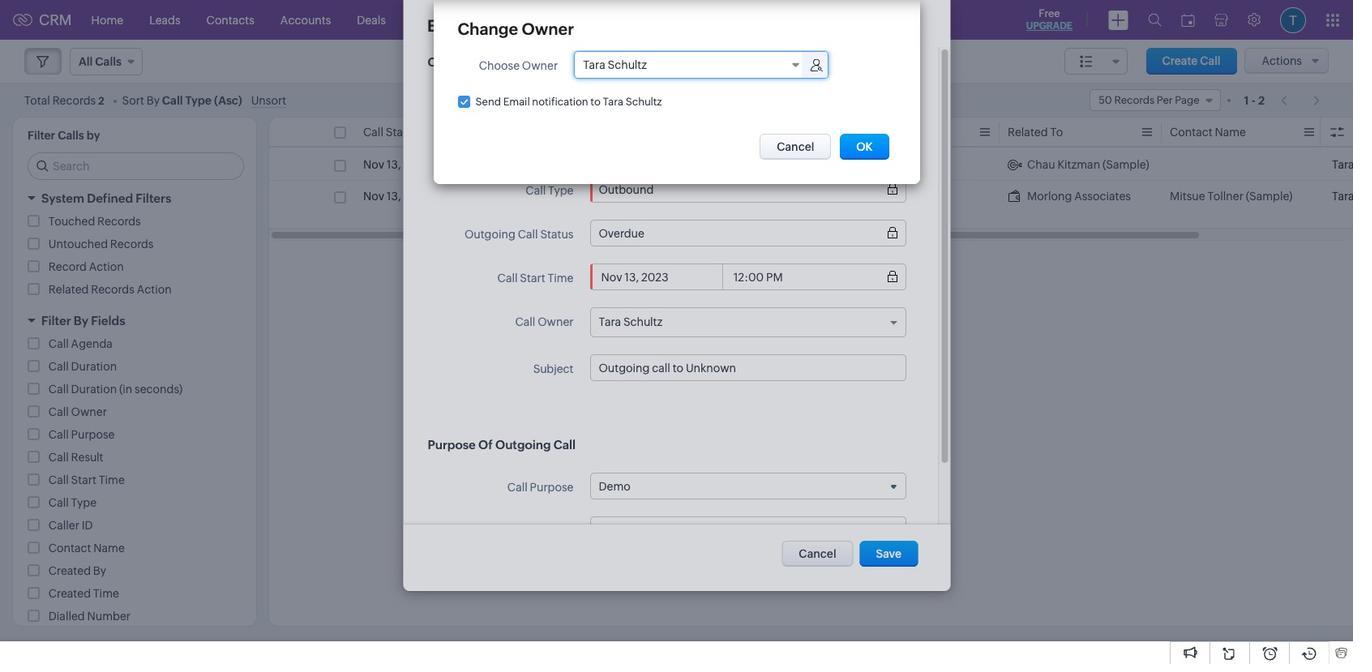 Task type: vqa. For each thing, say whether or not it's contained in the screenshot.
Related associated with Related To
yes



Task type: describe. For each thing, give the bounding box(es) containing it.
sort
[[122, 94, 144, 107]]

time down status
[[548, 272, 574, 285]]

chau
[[1028, 158, 1056, 171]]

call scheduled with mitsue tollner (sample)
[[526, 190, 666, 219]]

0 horizontal spatial call purpose
[[49, 428, 115, 441]]

(in
[[119, 383, 132, 396]]

created for created by
[[49, 565, 91, 578]]

1 vertical spatial duration
[[71, 360, 117, 373]]

0 vertical spatial call type
[[526, 184, 574, 197]]

by
[[87, 129, 100, 142]]

chau kitzman (sample) link
[[1008, 157, 1150, 173]]

associates
[[1075, 190, 1132, 203]]

reports link
[[580, 0, 648, 39]]

of
[[478, 438, 493, 452]]

total records 2
[[24, 94, 104, 107]]

contacts
[[207, 13, 255, 26]]

1 vertical spatial call owner
[[49, 406, 107, 419]]

mitsue tollner (sample)
[[1171, 190, 1293, 203]]

untouched records
[[49, 238, 154, 251]]

tara inside field
[[583, 58, 606, 71]]

dialled number
[[49, 610, 131, 623]]

crm link
[[13, 11, 72, 28]]

purpose of outgoing call
[[428, 438, 576, 452]]

12:24
[[433, 158, 461, 171]]

0 horizontal spatial call start time
[[49, 474, 125, 487]]

tasks link
[[399, 0, 454, 39]]

1 vertical spatial call duration
[[49, 360, 117, 373]]

create call
[[1163, 54, 1221, 67]]

pm for nov 13, 2023 12:00 pm
[[466, 190, 483, 203]]

records for related
[[91, 283, 135, 296]]

defined
[[87, 191, 133, 205]]

1 vertical spatial outgoing
[[495, 438, 551, 452]]

status
[[540, 228, 574, 241]]

0 horizontal spatial action
[[89, 260, 124, 273]]

outgoing call status
[[464, 228, 574, 241]]

dialled
[[49, 610, 85, 623]]

Search text field
[[28, 153, 243, 179]]

0 vertical spatial contact name
[[1171, 126, 1247, 139]]

record action
[[49, 260, 124, 273]]

records for touched
[[97, 215, 141, 228]]

-
[[1252, 94, 1256, 107]]

by for call
[[147, 94, 160, 107]]

edit call
[[428, 16, 491, 35]]

1 vertical spatial contact name
[[49, 542, 125, 555]]

created by
[[49, 565, 106, 578]]

seconds)
[[135, 383, 183, 396]]

kitzman
[[1058, 158, 1101, 171]]

information
[[452, 55, 521, 69]]

1 vertical spatial name
[[94, 542, 125, 555]]

to
[[591, 96, 601, 108]]

chau kitzman (sample)
[[1028, 158, 1150, 171]]

1 vertical spatial contact
[[49, 542, 91, 555]]

create call button
[[1147, 48, 1238, 75]]

records for untouched
[[110, 238, 154, 251]]

accounts link
[[268, 0, 344, 39]]

calls link
[[529, 0, 580, 39]]

2 horizontal spatial call start time
[[497, 272, 574, 285]]

system defined filters
[[41, 191, 171, 205]]

deals
[[357, 13, 386, 26]]

(sample) inside call scheduled with mitsue tollner (sample)
[[564, 206, 611, 219]]

call 
[[1333, 126, 1354, 139]]

2 horizontal spatial start
[[520, 272, 545, 285]]

(sample) for mitsue tollner (sample)
[[1247, 190, 1293, 203]]

1 vertical spatial tara schultz
[[599, 316, 663, 329]]

caller
[[49, 519, 79, 532]]

number
[[87, 610, 131, 623]]

morlong associates
[[1028, 190, 1132, 203]]

result
[[71, 451, 103, 464]]

call information
[[428, 55, 521, 69]]

1 horizontal spatial tollner
[[1208, 190, 1244, 203]]

change owner
[[458, 19, 574, 38]]

send email notification to tara schultz
[[476, 96, 662, 108]]

0 horizontal spatial purpose
[[71, 428, 115, 441]]

documents link
[[734, 0, 821, 39]]

mitsue inside call scheduled with mitsue tollner (sample)
[[631, 190, 666, 203]]

total
[[24, 94, 50, 107]]

nov 13, 2023 12:00 pm
[[363, 190, 483, 203]]

with
[[606, 190, 629, 203]]

fields
[[91, 314, 125, 328]]

sort by call type (asc)
[[122, 94, 242, 107]]

documents
[[747, 13, 808, 26]]

filter by fields
[[41, 314, 125, 328]]

tara schultz inside field
[[583, 58, 647, 71]]

1
[[1245, 94, 1250, 107]]

scheduled
[[548, 190, 603, 203]]

0 vertical spatial call owner
[[515, 316, 574, 329]]

reports
[[593, 13, 635, 26]]

outbound
[[688, 190, 743, 203]]

filter by fields button
[[13, 307, 256, 335]]

upgrade
[[1027, 20, 1073, 32]]

choose owner
[[479, 59, 558, 72]]

related for related records action
[[49, 283, 89, 296]]

related for related to
[[1008, 126, 1049, 139]]

choose
[[479, 59, 520, 72]]

2 vertical spatial type
[[71, 496, 97, 509]]

notification
[[532, 96, 589, 108]]

home
[[91, 13, 123, 26]]

create
[[1163, 54, 1199, 67]]

row group containing nov 13, 2023 12:24 pm
[[269, 149, 1354, 229]]

(asc)
[[214, 94, 242, 107]]

morlong associates link
[[1008, 188, 1132, 204]]

related records action
[[49, 283, 172, 296]]

send
[[476, 96, 501, 108]]

by for fields
[[74, 314, 88, 328]]

caller id
[[49, 519, 93, 532]]



Task type: locate. For each thing, give the bounding box(es) containing it.
0 horizontal spatial call duration
[[49, 360, 117, 373]]

1 nov from the top
[[363, 158, 385, 171]]

name up created by
[[94, 542, 125, 555]]

13, for nov 13, 2023 12:00 pm
[[387, 190, 401, 203]]

0 horizontal spatial type
[[71, 496, 97, 509]]

1 horizontal spatial contact name
[[1171, 126, 1247, 139]]

0 vertical spatial action
[[89, 260, 124, 273]]

0 vertical spatial call start time
[[363, 126, 440, 139]]

purpose left of
[[428, 438, 476, 452]]

2 for total records 2
[[98, 95, 104, 107]]

to for call to
[[561, 98, 574, 111]]

0 vertical spatial (sample)
[[1103, 158, 1150, 171]]

2 vertical spatial duration
[[71, 383, 117, 396]]

1 horizontal spatial (sample)
[[1103, 158, 1150, 171]]

0 horizontal spatial contact
[[49, 542, 91, 555]]

0 vertical spatial call purpose
[[49, 428, 115, 441]]

1 vertical spatial call start time
[[497, 272, 574, 285]]

contacts link
[[194, 0, 268, 39]]

calls inside calls link
[[542, 13, 567, 26]]

outgoing
[[464, 228, 515, 241], [495, 438, 551, 452]]

1 vertical spatial start
[[520, 272, 545, 285]]

owner right choose
[[522, 59, 558, 72]]

meetings
[[467, 13, 516, 26]]

1 horizontal spatial related
[[1008, 126, 1049, 139]]

action
[[89, 260, 124, 273], [137, 283, 172, 296]]

0 vertical spatial calls
[[542, 13, 567, 26]]

edit
[[428, 16, 458, 35]]

call type
[[526, 184, 574, 197], [49, 496, 97, 509]]

agenda
[[71, 337, 113, 350]]

0 vertical spatial contact
[[1171, 126, 1213, 139]]

0 vertical spatial 13,
[[387, 158, 401, 171]]

subject
[[533, 363, 574, 376]]

1 horizontal spatial name
[[1216, 126, 1247, 139]]

1 horizontal spatial to
[[1051, 126, 1064, 139]]

nov up nov 13, 2023 12:00 pm
[[363, 158, 385, 171]]

1 vertical spatial by
[[74, 314, 88, 328]]

1 horizontal spatial contact
[[1171, 126, 1213, 139]]

2 right -
[[1259, 94, 1266, 107]]

created up dialled at the bottom
[[49, 587, 91, 600]]

1 vertical spatial calls
[[58, 129, 84, 142]]

1 vertical spatial created
[[49, 587, 91, 600]]

purpose
[[71, 428, 115, 441], [428, 438, 476, 452], [530, 481, 574, 494]]

related up chau
[[1008, 126, 1049, 139]]

action up filter by fields dropdown button
[[137, 283, 172, 296]]

time up nov 13, 2023 12:24 pm
[[414, 126, 440, 139]]

2 vertical spatial call start time
[[49, 474, 125, 487]]

by up created time
[[93, 565, 106, 578]]

1 vertical spatial filter
[[41, 314, 71, 328]]

navigation
[[1274, 88, 1330, 112]]

filter for filter by fields
[[41, 314, 71, 328]]

schultz
[[608, 58, 647, 71], [626, 96, 662, 108], [623, 316, 663, 329]]

to left to
[[561, 98, 574, 111]]

call inside 'button'
[[1201, 54, 1221, 67]]

2023 left 12:24
[[404, 158, 431, 171]]

call duration (in seconds)
[[49, 383, 183, 396]]

by right sort
[[147, 94, 160, 107]]

0 horizontal spatial call type
[[49, 496, 97, 509]]

created for created time
[[49, 587, 91, 600]]

calls left "by"
[[58, 129, 84, 142]]

change
[[458, 19, 519, 38]]

2 inside total records 2
[[98, 95, 104, 107]]

1 horizontal spatial call purpose
[[507, 481, 574, 494]]

0 vertical spatial outgoing
[[464, 228, 515, 241]]

by
[[147, 94, 160, 107], [74, 314, 88, 328], [93, 565, 106, 578]]

campaigns link
[[648, 0, 734, 39]]

2023
[[404, 158, 431, 171], [404, 190, 431, 203]]

name down the 1 at top right
[[1216, 126, 1247, 139]]

mitsue inside mitsue tollner (sample) link
[[1171, 190, 1206, 203]]

call type up status
[[526, 184, 574, 197]]

call owner up subject
[[515, 316, 574, 329]]

1 vertical spatial type
[[548, 184, 574, 197]]

12:00
[[433, 190, 464, 203]]

0 vertical spatial schultz
[[608, 58, 647, 71]]

record
[[49, 260, 87, 273]]

call start time down result at the bottom left of the page
[[49, 474, 125, 487]]

to for related to
[[1051, 126, 1064, 139]]

1 horizontal spatial type
[[185, 94, 212, 107]]

0 vertical spatial nov
[[363, 158, 385, 171]]

start down result at the bottom left of the page
[[71, 474, 96, 487]]

0 vertical spatial related
[[1008, 126, 1049, 139]]

call to
[[538, 98, 574, 111]]

1 vertical spatial nov
[[363, 190, 385, 203]]

1 vertical spatial call type
[[49, 496, 97, 509]]

duration
[[869, 126, 914, 139], [71, 360, 117, 373], [71, 383, 117, 396]]

0 vertical spatial 2023
[[404, 158, 431, 171]]

0 vertical spatial duration
[[869, 126, 914, 139]]

2 mitsue from the left
[[1171, 190, 1206, 203]]

2 vertical spatial (sample)
[[564, 206, 611, 219]]

related down record
[[49, 283, 89, 296]]

(sample)
[[1103, 158, 1150, 171], [1247, 190, 1293, 203], [564, 206, 611, 219]]

2 nov from the top
[[363, 190, 385, 203]]

1 vertical spatial 13,
[[387, 190, 401, 203]]

0 vertical spatial tollner
[[1208, 190, 1244, 203]]

owner down call duration (in seconds)
[[71, 406, 107, 419]]

0 horizontal spatial 2
[[98, 95, 104, 107]]

2 left sort
[[98, 95, 104, 107]]

to up chau
[[1051, 126, 1064, 139]]

related to
[[1008, 126, 1064, 139]]

0 vertical spatial pm
[[463, 158, 480, 171]]

1 vertical spatial to
[[1051, 126, 1064, 139]]

outgoing left status
[[464, 228, 515, 241]]

call scheduled with mitsue tollner (sample) link
[[526, 188, 672, 221]]

0 horizontal spatial tollner
[[526, 206, 562, 219]]

1 mitsue from the left
[[631, 190, 666, 203]]

tollner inside call scheduled with mitsue tollner (sample)
[[526, 206, 562, 219]]

1 horizontal spatial by
[[93, 565, 106, 578]]

calls up "choose owner"
[[542, 13, 567, 26]]

0 horizontal spatial start
[[71, 474, 96, 487]]

0 vertical spatial call duration
[[846, 126, 914, 139]]

2 for 1 - 2
[[1259, 94, 1266, 107]]

owner
[[522, 19, 574, 38], [522, 59, 558, 72], [538, 316, 574, 329], [71, 406, 107, 419]]

1 horizontal spatial start
[[386, 126, 411, 139]]

0 horizontal spatial mitsue
[[631, 190, 666, 203]]

deals link
[[344, 0, 399, 39]]

13, down nov 13, 2023 12:24 pm
[[387, 190, 401, 203]]

contact down create call 'button'
[[1171, 126, 1213, 139]]

filter for filter calls by
[[28, 129, 55, 142]]

email
[[503, 96, 530, 108]]

pm right 12:24
[[463, 158, 480, 171]]

1 horizontal spatial mitsue
[[1171, 190, 1206, 203]]

1 2023 from the top
[[404, 158, 431, 171]]

crm
[[39, 11, 72, 28]]

1 horizontal spatial call type
[[526, 184, 574, 197]]

filter inside dropdown button
[[41, 314, 71, 328]]

1 horizontal spatial call duration
[[846, 126, 914, 139]]

0 vertical spatial filter
[[28, 129, 55, 142]]

call start time down outgoing call status
[[497, 272, 574, 285]]

2 vertical spatial schultz
[[623, 316, 663, 329]]

contact name down id
[[49, 542, 125, 555]]

1 vertical spatial tollner
[[526, 206, 562, 219]]

pm right 12:00
[[466, 190, 483, 203]]

call start time up nov 13, 2023 12:24 pm
[[363, 126, 440, 139]]

call start time
[[363, 126, 440, 139], [497, 272, 574, 285], [49, 474, 125, 487]]

call purpose
[[49, 428, 115, 441], [507, 481, 574, 494]]

records up fields
[[91, 283, 135, 296]]

1 horizontal spatial action
[[137, 283, 172, 296]]

unsort
[[251, 94, 286, 107]]

home link
[[78, 0, 136, 39]]

morlong
[[1028, 190, 1073, 203]]

1 vertical spatial 2023
[[404, 190, 431, 203]]

time
[[414, 126, 440, 139], [548, 272, 574, 285], [99, 474, 125, 487], [93, 587, 119, 600]]

1 vertical spatial related
[[49, 283, 89, 296]]

call type up caller id
[[49, 496, 97, 509]]

mitsue tollner (sample) link
[[1171, 188, 1293, 204]]

2 created from the top
[[49, 587, 91, 600]]

call owner
[[515, 316, 574, 329], [49, 406, 107, 419]]

name
[[1216, 126, 1247, 139], [94, 542, 125, 555]]

2023 for 12:24
[[404, 158, 431, 171]]

records up filter calls by
[[52, 94, 96, 107]]

actions
[[1263, 54, 1303, 67]]

purpose up result at the bottom left of the page
[[71, 428, 115, 441]]

13, for nov 13, 2023 12:24 pm
[[387, 158, 401, 171]]

0 horizontal spatial (sample)
[[564, 206, 611, 219]]

1 horizontal spatial purpose
[[428, 438, 476, 452]]

1 13, from the top
[[387, 158, 401, 171]]

tasks
[[412, 13, 441, 26]]

untouched
[[49, 238, 108, 251]]

owner up subject
[[538, 316, 574, 329]]

2 horizontal spatial by
[[147, 94, 160, 107]]

2 vertical spatial start
[[71, 474, 96, 487]]

action up related records action
[[89, 260, 124, 273]]

created up created time
[[49, 565, 91, 578]]

contact
[[1171, 126, 1213, 139], [49, 542, 91, 555]]

2 horizontal spatial (sample)
[[1247, 190, 1293, 203]]

Tara Schultz field
[[575, 52, 805, 78]]

free
[[1039, 7, 1061, 19]]

1 vertical spatial call purpose
[[507, 481, 574, 494]]

filter calls by
[[28, 129, 100, 142]]

meetings link
[[454, 0, 529, 39]]

pm
[[463, 158, 480, 171], [466, 190, 483, 203]]

0 horizontal spatial call owner
[[49, 406, 107, 419]]

records down 'touched records'
[[110, 238, 154, 251]]

nov for nov 13, 2023 12:00 pm
[[363, 190, 385, 203]]

2 horizontal spatial purpose
[[530, 481, 574, 494]]

0 horizontal spatial to
[[561, 98, 574, 111]]

0 horizontal spatial calls
[[58, 129, 84, 142]]

1 vertical spatial schultz
[[626, 96, 662, 108]]

1 horizontal spatial call owner
[[515, 316, 574, 329]]

type up id
[[71, 496, 97, 509]]

filter up the call agenda
[[41, 314, 71, 328]]

call result
[[49, 451, 103, 464]]

leads
[[149, 13, 181, 26]]

call purpose up result at the bottom left of the page
[[49, 428, 115, 441]]

2023 left 12:00
[[404, 190, 431, 203]]

touched records
[[49, 215, 141, 228]]

campaigns
[[661, 13, 721, 26]]

purpose down purpose of outgoing call
[[530, 481, 574, 494]]

None button
[[760, 134, 832, 160], [841, 134, 890, 160], [782, 541, 854, 567], [860, 541, 918, 567], [760, 134, 832, 160], [841, 134, 890, 160], [782, 541, 854, 567], [860, 541, 918, 567]]

0 vertical spatial created
[[49, 565, 91, 578]]

0 vertical spatial start
[[386, 126, 411, 139]]

free upgrade
[[1027, 7, 1073, 32]]

row group
[[269, 149, 1354, 229]]

pm for nov 13, 2023 12:24 pm
[[463, 158, 480, 171]]

1 vertical spatial action
[[137, 283, 172, 296]]

filter
[[28, 129, 55, 142], [41, 314, 71, 328]]

nov for nov 13, 2023 12:24 pm
[[363, 158, 385, 171]]

touched
[[49, 215, 95, 228]]

records for total
[[52, 94, 96, 107]]

13,
[[387, 158, 401, 171], [387, 190, 401, 203]]

time down result at the bottom left of the page
[[99, 474, 125, 487]]

records down defined
[[97, 215, 141, 228]]

start down outgoing call status
[[520, 272, 545, 285]]

2 2023 from the top
[[404, 190, 431, 203]]

by inside dropdown button
[[74, 314, 88, 328]]

mitsue
[[631, 190, 666, 203], [1171, 190, 1206, 203]]

accounts
[[281, 13, 331, 26]]

by up the call agenda
[[74, 314, 88, 328]]

id
[[82, 519, 93, 532]]

leads link
[[136, 0, 194, 39]]

2 13, from the top
[[387, 190, 401, 203]]

call owner down call duration (in seconds)
[[49, 406, 107, 419]]

1 vertical spatial pm
[[466, 190, 483, 203]]

None text field
[[599, 361, 897, 374]]

0 vertical spatial by
[[147, 94, 160, 107]]

type left (asc)
[[185, 94, 212, 107]]

contact down caller id
[[49, 542, 91, 555]]

1 horizontal spatial 2
[[1259, 94, 1266, 107]]

1 horizontal spatial call start time
[[363, 126, 440, 139]]

schultz inside tara schultz field
[[608, 58, 647, 71]]

0 horizontal spatial by
[[74, 314, 88, 328]]

owner up "choose owner"
[[522, 19, 574, 38]]

tara
[[583, 58, 606, 71], [603, 96, 624, 108], [1333, 158, 1354, 171], [1333, 190, 1354, 203], [599, 316, 621, 329]]

nov down nov 13, 2023 12:24 pm
[[363, 190, 385, 203]]

1 created from the top
[[49, 565, 91, 578]]

2 vertical spatial by
[[93, 565, 106, 578]]

call purpose down purpose of outgoing call
[[507, 481, 574, 494]]

filter down "total"
[[28, 129, 55, 142]]

(sample) for chau kitzman (sample)
[[1103, 158, 1150, 171]]

0 horizontal spatial related
[[49, 283, 89, 296]]

call inside call scheduled with mitsue tollner (sample)
[[526, 190, 546, 203]]

13, up nov 13, 2023 12:00 pm
[[387, 158, 401, 171]]

1 vertical spatial (sample)
[[1247, 190, 1293, 203]]

contact name down the 1 at top right
[[1171, 126, 1247, 139]]

0 vertical spatial to
[[561, 98, 574, 111]]

0 horizontal spatial name
[[94, 542, 125, 555]]

tollner
[[1208, 190, 1244, 203], [526, 206, 562, 219]]

2 horizontal spatial type
[[548, 184, 574, 197]]

type up status
[[548, 184, 574, 197]]

created time
[[49, 587, 119, 600]]

time up number
[[93, 587, 119, 600]]

system defined filters button
[[13, 184, 256, 213]]

1 - 2
[[1245, 94, 1266, 107]]

start up nov 13, 2023 12:24 pm
[[386, 126, 411, 139]]

2
[[1259, 94, 1266, 107], [98, 95, 104, 107]]

0 vertical spatial name
[[1216, 126, 1247, 139]]

2023 for 12:00
[[404, 190, 431, 203]]

outgoing right of
[[495, 438, 551, 452]]



